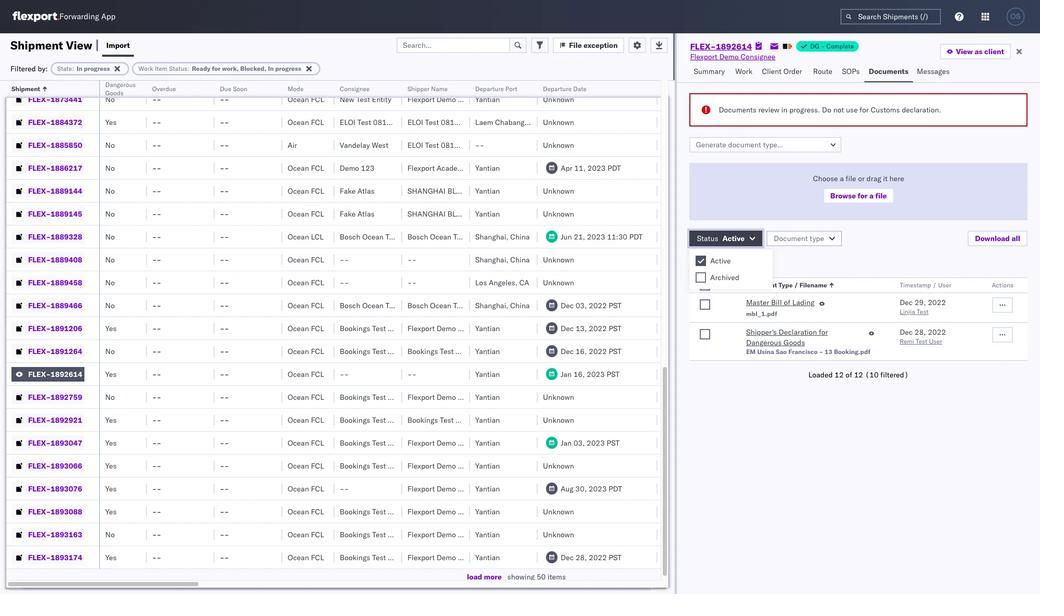 Task type: locate. For each thing, give the bounding box(es) containing it.
1 vertical spatial 28,
[[576, 554, 587, 563]]

flex-1891264 button
[[11, 344, 84, 359]]

flex- down flex-1889145 button
[[28, 232, 51, 242]]

5 ocean fcl from the top
[[288, 186, 324, 196]]

1892614 up the flexport demo consignee
[[716, 41, 753, 52]]

0 horizontal spatial 1892614
[[51, 370, 82, 379]]

shipper for flex-1891206
[[458, 324, 484, 333]]

8 ocean fcl from the top
[[288, 278, 324, 288]]

co. for 1873441
[[486, 95, 496, 104]]

for
[[212, 64, 221, 72], [860, 105, 869, 115], [858, 191, 868, 201], [820, 328, 829, 337]]

flex- up flex-1893076 button
[[28, 462, 51, 471]]

dec for dec 29, 2022 linjia test
[[900, 298, 913, 308]]

shipment for shipment
[[11, 85, 40, 93]]

a inside button
[[870, 191, 874, 201]]

china for flex-1889408
[[511, 255, 530, 265]]

for left the work,
[[212, 64, 221, 72]]

1 horizontal spatial flex-1892614
[[691, 41, 753, 52]]

0 horizontal spatial dangerous
[[105, 81, 136, 89]]

0 vertical spatial pdt
[[608, 163, 621, 173]]

dec 03, 2022 pst
[[561, 301, 622, 311]]

0 horizontal spatial work
[[139, 64, 153, 72]]

dec 16, 2022 pst
[[561, 347, 622, 356]]

yantian for flex-1873441
[[476, 95, 500, 104]]

13
[[825, 348, 833, 356]]

8 co. from the top
[[486, 508, 496, 517]]

ocean for 1889144
[[288, 186, 309, 196]]

/ right type
[[795, 282, 799, 289]]

work for work item status : ready for work, blocked, in progress
[[139, 64, 153, 72]]

2 unknown from the top
[[543, 95, 575, 104]]

1 vertical spatial shanghai,
[[476, 255, 509, 265]]

0 vertical spatial goods
[[105, 89, 124, 97]]

filtered
[[10, 64, 36, 73]]

1 vertical spatial los
[[476, 278, 487, 288]]

flex- down flex-1886217 button
[[28, 186, 51, 196]]

flex- for flex-1889328 button
[[28, 232, 51, 242]]

3 no from the top
[[105, 163, 115, 173]]

demo for 1893088
[[437, 508, 456, 517]]

file
[[569, 40, 582, 50]]

None checkbox
[[696, 256, 707, 266], [696, 273, 707, 283], [701, 330, 711, 340], [696, 256, 707, 266], [696, 273, 707, 283], [701, 330, 711, 340]]

resize handle column header
[[87, 81, 99, 595], [135, 81, 147, 595], [202, 81, 215, 595], [270, 81, 283, 595], [322, 81, 335, 595], [390, 81, 403, 595], [458, 81, 470, 595], [526, 81, 538, 595], [646, 81, 658, 595]]

flex- down flex-1889144 button
[[28, 209, 51, 219]]

-
[[822, 42, 825, 50], [152, 72, 157, 81], [157, 72, 161, 81], [220, 72, 225, 81], [225, 72, 229, 81], [152, 95, 157, 104], [157, 95, 161, 104], [220, 95, 225, 104], [225, 95, 229, 104], [152, 118, 157, 127], [157, 118, 161, 127], [220, 118, 225, 127], [225, 118, 229, 127], [152, 141, 157, 150], [157, 141, 161, 150], [220, 141, 225, 150], [225, 141, 229, 150], [476, 141, 480, 150], [480, 141, 485, 150], [152, 163, 157, 173], [157, 163, 161, 173], [220, 163, 225, 173], [225, 163, 229, 173], [152, 186, 157, 196], [157, 186, 161, 196], [220, 186, 225, 196], [225, 186, 229, 196], [152, 209, 157, 219], [157, 209, 161, 219], [220, 209, 225, 219], [225, 209, 229, 219], [152, 232, 157, 242], [157, 232, 161, 242], [220, 232, 225, 242], [225, 232, 229, 242], [152, 255, 157, 265], [157, 255, 161, 265], [220, 255, 225, 265], [225, 255, 229, 265], [340, 255, 345, 265], [345, 255, 349, 265], [408, 255, 412, 265], [412, 255, 417, 265], [152, 278, 157, 288], [157, 278, 161, 288], [220, 278, 225, 288], [225, 278, 229, 288], [340, 278, 345, 288], [345, 278, 349, 288], [408, 278, 412, 288], [412, 278, 417, 288], [152, 301, 157, 311], [157, 301, 161, 311], [220, 301, 225, 311], [225, 301, 229, 311], [152, 324, 157, 333], [157, 324, 161, 333], [220, 324, 225, 333], [225, 324, 229, 333], [152, 347, 157, 356], [157, 347, 161, 356], [220, 347, 225, 356], [225, 347, 229, 356], [820, 348, 824, 356], [152, 370, 157, 379], [157, 370, 161, 379], [220, 370, 225, 379], [225, 370, 229, 379], [340, 370, 345, 379], [345, 370, 349, 379], [408, 370, 412, 379], [412, 370, 417, 379], [152, 393, 157, 402], [157, 393, 161, 402], [220, 393, 225, 402], [225, 393, 229, 402], [152, 416, 157, 425], [157, 416, 161, 425], [220, 416, 225, 425], [225, 416, 229, 425], [152, 439, 157, 448], [157, 439, 161, 448], [220, 439, 225, 448], [225, 439, 229, 448], [152, 462, 157, 471], [157, 462, 161, 471], [220, 462, 225, 471], [225, 462, 229, 471], [152, 485, 157, 494], [157, 485, 161, 494], [220, 485, 225, 494], [225, 485, 229, 494], [340, 485, 345, 494], [345, 485, 349, 494], [152, 508, 157, 517], [157, 508, 161, 517], [220, 508, 225, 517], [225, 508, 229, 517], [152, 531, 157, 540], [157, 531, 161, 540], [220, 531, 225, 540], [225, 531, 229, 540], [152, 554, 157, 563], [157, 554, 161, 563], [220, 554, 225, 563], [225, 554, 229, 563]]

14 ocean fcl from the top
[[288, 416, 324, 425]]

lading
[[793, 298, 815, 308]]

pdt right 11:30
[[630, 232, 643, 242]]

flexport for 1893066
[[408, 462, 435, 471]]

no down "state : in progress"
[[105, 95, 115, 104]]

11 unknown from the top
[[543, 462, 575, 471]]

8 flexport demo shipper co. from the top
[[408, 508, 496, 517]]

dangerous up usina
[[747, 338, 782, 348]]

flex-1892759 button
[[11, 390, 84, 405]]

ocean fcl for flex-1889466
[[288, 301, 324, 311]]

9 unknown from the top
[[543, 393, 575, 402]]

eloi for vandelay west
[[408, 141, 424, 150]]

0 vertical spatial fake atlas
[[340, 186, 375, 196]]

081801 for vandelay west
[[441, 141, 468, 150]]

flexport. image
[[13, 11, 59, 22]]

2023 right 30,
[[589, 485, 607, 494]]

no right 1889466
[[105, 301, 115, 311]]

jun 21, 2023 11:30 pdt
[[561, 232, 643, 242]]

dec inside dec 29, 2022 linjia test
[[900, 298, 913, 308]]

no right 1885850
[[105, 141, 115, 150]]

fake atlas for flex-1889145
[[340, 209, 375, 219]]

2 horizontal spatial 12
[[855, 371, 864, 380]]

active up files
[[723, 234, 745, 244]]

7 ocean fcl from the top
[[288, 255, 324, 265]]

messages
[[918, 67, 950, 76]]

ocean for 1893047
[[288, 439, 309, 448]]

flex- for flex-1889144 button
[[28, 186, 51, 196]]

flex- down shipment button
[[28, 95, 51, 104]]

4 yes from the top
[[105, 370, 117, 379]]

0 horizontal spatial view
[[66, 38, 92, 52]]

eloi test 081801 down name
[[408, 118, 468, 127]]

0 vertical spatial status
[[169, 64, 187, 72]]

2 atlas from the top
[[358, 209, 375, 219]]

file exception
[[569, 40, 618, 50]]

1 vertical spatial shanghai, china
[[476, 255, 530, 265]]

(sz)
[[469, 163, 487, 173]]

5 bookings test consignee from the top
[[340, 416, 423, 425]]

0 horizontal spatial progress
[[84, 64, 110, 72]]

no for flex-1889144
[[105, 186, 115, 196]]

jan 16, 2023 pst
[[561, 370, 620, 379]]

1 vertical spatial status
[[697, 234, 719, 244]]

fcl for flex-1893088
[[311, 508, 324, 517]]

0 vertical spatial co.,
[[487, 186, 502, 196]]

flex- down flex-1892759 button
[[28, 416, 51, 425]]

9 co. from the top
[[486, 531, 496, 540]]

documents left the review
[[719, 105, 757, 115]]

demo 123
[[340, 163, 375, 173]]

10 yes from the top
[[105, 554, 117, 563]]

documents for documents review in progress. do not use for customs declaration.
[[719, 105, 757, 115]]

2022 for dec 28, 2022 remi test user
[[929, 328, 947, 337]]

2 vertical spatial shanghai,
[[476, 301, 509, 311]]

flex- up flex-1892614 button on the bottom of the page
[[28, 347, 51, 356]]

12 yantian from the top
[[476, 485, 500, 494]]

eloi test 081801 for test
[[408, 118, 468, 127]]

file down 'it'
[[876, 191, 887, 201]]

fcl for flex-1873441
[[311, 95, 324, 104]]

shipper inside button
[[408, 85, 430, 93]]

linjia
[[900, 308, 916, 316]]

1 vertical spatial goods
[[784, 338, 806, 348]]

16 fcl from the top
[[311, 462, 324, 471]]

bosch ocean test
[[340, 232, 400, 242], [408, 232, 467, 242], [340, 301, 400, 311], [408, 301, 467, 311]]

2023 for 30,
[[589, 485, 607, 494]]

5 co. from the top
[[486, 439, 496, 448]]

15 ocean fcl from the top
[[288, 439, 324, 448]]

no for flex-1886217
[[105, 163, 115, 173]]

1 horizontal spatial of
[[846, 371, 853, 380]]

12 no from the top
[[105, 531, 115, 540]]

for inside shipper's declaration for dangerous goods
[[820, 328, 829, 337]]

air
[[288, 141, 297, 150]]

1 co. from the top
[[486, 72, 496, 81]]

bookings for flex-1892921
[[340, 416, 371, 425]]

no right the "1886217"
[[105, 163, 115, 173]]

no right 1892759
[[105, 393, 115, 402]]

5 resize handle column header from the left
[[322, 81, 335, 595]]

1 vertical spatial atlas
[[358, 209, 375, 219]]

pdt right "11,"
[[608, 163, 621, 173]]

pdt right 30,
[[609, 485, 623, 494]]

1 vertical spatial dangerous
[[747, 338, 782, 348]]

12 right loaded at the right
[[835, 371, 844, 380]]

shipper name
[[408, 85, 448, 93]]

shipper for flex-1891264
[[456, 347, 482, 356]]

1 horizontal spatial progress
[[275, 64, 301, 72]]

6 bookings test consignee from the top
[[340, 439, 423, 448]]

flex- for "flex-1884372" button
[[28, 118, 51, 127]]

12 right ∙
[[749, 258, 758, 267]]

flex-1892614 down flex-1891264
[[28, 370, 82, 379]]

soon
[[233, 85, 248, 93]]

in right the state
[[77, 64, 82, 72]]

1 shanghai bluetech co., ltd from the top
[[408, 186, 517, 196]]

flex- up flex-1889458 button on the left top of the page
[[28, 255, 51, 265]]

1 flexport demo shipper co. from the top
[[408, 72, 496, 81]]

dangerous
[[105, 81, 136, 89], [747, 338, 782, 348]]

active up the archived
[[711, 257, 731, 266]]

1 shanghai from the top
[[408, 186, 446, 196]]

flex- up flex-1893066 button
[[28, 439, 51, 448]]

no for flex-1889408
[[105, 255, 115, 265]]

ocean for 1891206
[[288, 324, 309, 333]]

no right 1893163
[[105, 531, 115, 540]]

2023 right "11,"
[[588, 163, 606, 173]]

document for document type / filename
[[747, 282, 778, 289]]

1 vertical spatial bluetech
[[448, 209, 485, 219]]

no right the 1889458
[[105, 278, 115, 288]]

laem
[[476, 118, 494, 127]]

co. for 1893163
[[486, 531, 496, 540]]

ocean fcl for flex-1889458
[[288, 278, 324, 288]]

document
[[774, 234, 809, 244], [747, 282, 778, 289]]

1 vertical spatial flex-1892614
[[28, 370, 82, 379]]

1 vertical spatial documents
[[719, 105, 757, 115]]

goods down "state : in progress"
[[105, 89, 124, 97]]

03, up 13,
[[576, 301, 587, 311]]

1 vertical spatial fake
[[340, 209, 356, 219]]

0 vertical spatial of
[[784, 298, 791, 308]]

for inside button
[[858, 191, 868, 201]]

flex- down "flex-1884372" button
[[28, 141, 51, 150]]

12 fcl from the top
[[311, 370, 324, 379]]

yantian for flex-1893174
[[476, 554, 500, 563]]

081801 up flexport academy (sz) ltd.
[[441, 141, 468, 150]]

0 vertical spatial bookings test shipper china
[[408, 347, 503, 356]]

0 vertical spatial 28,
[[915, 328, 927, 337]]

ocean fcl for flex-1893174
[[288, 554, 324, 563]]

flex-1893163 button
[[11, 528, 84, 543]]

2 angeles, from the top
[[489, 278, 518, 288]]

081801 left laem
[[441, 118, 468, 127]]

2022 inside dec 28, 2022 remi test user
[[929, 328, 947, 337]]

1 atlas from the top
[[358, 186, 375, 196]]

shanghai for 1889144
[[408, 186, 446, 196]]

8 fcl from the top
[[311, 278, 324, 288]]

1 vertical spatial file
[[876, 191, 887, 201]]

3 unknown from the top
[[543, 118, 575, 127]]

1 vertical spatial fake atlas
[[340, 209, 375, 219]]

unknown for 1873441
[[543, 95, 575, 104]]

0 vertical spatial los angeles, ca
[[476, 72, 530, 81]]

3 bookings test consignee from the top
[[340, 347, 423, 356]]

flex-1886217 button
[[11, 161, 84, 175]]

0 vertical spatial 03,
[[576, 301, 587, 311]]

1 vertical spatial document
[[747, 282, 778, 289]]

eloi test 081801 up academy
[[408, 141, 468, 150]]

complete
[[827, 42, 854, 50]]

8 bookings test consignee from the top
[[340, 508, 423, 517]]

shipment up by:
[[10, 38, 63, 52]]

no right 1889145
[[105, 209, 115, 219]]

shipment
[[10, 38, 63, 52], [11, 85, 40, 93]]

for down or
[[858, 191, 868, 201]]

progress up mode
[[275, 64, 301, 72]]

0 vertical spatial shanghai, china
[[476, 232, 530, 242]]

flex- down flex-1891264 button
[[28, 370, 51, 379]]

6 yes from the top
[[105, 439, 117, 448]]

eloi down shipper name
[[408, 118, 424, 127]]

a right choose
[[841, 174, 844, 184]]

11 no from the top
[[105, 393, 115, 402]]

0 vertical spatial angeles,
[[489, 72, 518, 81]]

2022 for dec 16, 2022 pst
[[589, 347, 607, 356]]

dec up the jan 16, 2023 pst
[[561, 347, 574, 356]]

user
[[939, 282, 952, 289], [930, 338, 943, 346]]

1 vertical spatial active
[[711, 257, 731, 266]]

status up uploaded
[[697, 234, 719, 244]]

shipment down filtered
[[11, 85, 40, 93]]

active
[[723, 234, 745, 244], [711, 257, 731, 266]]

dec for dec 16, 2022 pst
[[561, 347, 574, 356]]

19 fcl from the top
[[311, 531, 324, 540]]

demo for 1893066
[[437, 462, 456, 471]]

6 yantian from the top
[[476, 347, 500, 356]]

2 los from the top
[[476, 278, 487, 288]]

1 vertical spatial los angeles, ca
[[476, 278, 530, 288]]

bookings test consignee for flex-1893088
[[340, 508, 423, 517]]

ocean for 1893066
[[288, 462, 309, 471]]

0 horizontal spatial flex-1892614
[[28, 370, 82, 379]]

4 flexport demo shipper co. from the top
[[408, 393, 496, 402]]

shipment button
[[6, 83, 89, 93]]

1 horizontal spatial a
[[870, 191, 874, 201]]

0 vertical spatial 16,
[[576, 347, 587, 356]]

unknown for 1889145
[[543, 209, 575, 219]]

17 ocean fcl from the top
[[288, 485, 324, 494]]

1 bookings test shipper china from the top
[[408, 347, 503, 356]]

0 vertical spatial bluetech
[[448, 186, 485, 196]]

18 ocean fcl from the top
[[288, 508, 324, 517]]

1892614 inside button
[[51, 370, 82, 379]]

None checkbox
[[701, 281, 711, 291], [701, 300, 711, 310], [701, 281, 711, 291], [701, 300, 711, 310]]

1 ltd from the top
[[504, 186, 517, 196]]

1 fake from the top
[[340, 186, 356, 196]]

2 jan from the top
[[561, 439, 572, 448]]

11 fcl from the top
[[311, 347, 324, 356]]

view left 'as'
[[957, 47, 974, 56]]

flexport for 1873441
[[408, 95, 435, 104]]

jan up aug
[[561, 439, 572, 448]]

0 horizontal spatial 28,
[[576, 554, 587, 563]]

progress up dangerous goods
[[84, 64, 110, 72]]

0 horizontal spatial in
[[77, 64, 82, 72]]

28, inside dec 28, 2022 remi test user
[[915, 328, 927, 337]]

7 no from the top
[[105, 255, 115, 265]]

angeles, for flexport demo shipper co.
[[489, 72, 518, 81]]

2 yantian from the top
[[476, 163, 500, 173]]

0 vertical spatial user
[[939, 282, 952, 289]]

1 vertical spatial bookings test shipper china
[[408, 416, 503, 425]]

status active
[[697, 234, 745, 244]]

view up "state : in progress"
[[66, 38, 92, 52]]

app
[[101, 12, 116, 22]]

2023 up aug 30, 2023 pdt on the right
[[587, 439, 605, 448]]

work button
[[732, 62, 758, 82]]

aug 30, 2023 pdt
[[561, 485, 623, 494]]

flex-1892614 inside button
[[28, 370, 82, 379]]

pst for dec 13, 2022 pst
[[609, 324, 622, 333]]

flexport demo shipper co. for 1893066
[[408, 462, 496, 471]]

12 left (10
[[855, 371, 864, 380]]

10 unknown from the top
[[543, 416, 575, 425]]

user inside button
[[939, 282, 952, 289]]

no right 1889408
[[105, 255, 115, 265]]

flex-1889145
[[28, 209, 82, 219]]

ocean for 1892614
[[288, 370, 309, 379]]

departure left port
[[476, 85, 504, 93]]

5 unknown from the top
[[543, 186, 575, 196]]

dec up remi
[[900, 328, 913, 337]]

document up master
[[747, 282, 778, 289]]

flexport for 1893088
[[408, 508, 435, 517]]

apr 11, 2023 pdt
[[561, 163, 621, 173]]

0 horizontal spatial documents
[[719, 105, 757, 115]]

fcl for flex-1893047
[[311, 439, 324, 448]]

4 bookings test consignee from the top
[[340, 393, 423, 402]]

1 vertical spatial angeles,
[[489, 278, 518, 288]]

2023 right 21,
[[587, 232, 606, 242]]

1 vertical spatial co.,
[[487, 209, 502, 219]]

in
[[782, 105, 788, 115]]

fcl for flex-1889145
[[311, 209, 324, 219]]

fcl for flex-1889466
[[311, 301, 324, 311]]

ca for flexport demo shipper co.
[[520, 72, 530, 81]]

dec inside dec 28, 2022 remi test user
[[900, 328, 913, 337]]

1 unknown from the top
[[543, 72, 575, 81]]

consignee for flex-1893174
[[388, 554, 423, 563]]

1 los from the top
[[476, 72, 487, 81]]

state : in progress
[[57, 64, 110, 72]]

12 ocean fcl from the top
[[288, 370, 324, 379]]

bluetech
[[448, 186, 485, 196], [448, 209, 485, 219]]

7 flexport demo shipper co. from the top
[[408, 485, 496, 494]]

flex-1893047 button
[[11, 436, 84, 451]]

1 vertical spatial jan
[[561, 439, 572, 448]]

0 vertical spatial a
[[841, 174, 844, 184]]

in right the blocked,
[[268, 64, 274, 72]]

2022
[[929, 298, 947, 308], [589, 301, 607, 311], [589, 324, 607, 333], [929, 328, 947, 337], [589, 347, 607, 356], [589, 554, 607, 563]]

1893047
[[51, 439, 82, 448]]

0 vertical spatial dangerous
[[105, 81, 136, 89]]

3 shanghai, from the top
[[476, 301, 509, 311]]

5 no from the top
[[105, 209, 115, 219]]

of right bill
[[784, 298, 791, 308]]

eloi right west
[[408, 141, 424, 150]]

no right 1889144 on the top
[[105, 186, 115, 196]]

los for --
[[476, 278, 487, 288]]

10 co. from the top
[[486, 554, 496, 563]]

8 unknown from the top
[[543, 278, 575, 288]]

eloi down new in the top left of the page
[[340, 118, 356, 127]]

co.
[[486, 72, 496, 81], [486, 95, 496, 104], [486, 324, 496, 333], [486, 393, 496, 402], [486, 439, 496, 448], [486, 462, 496, 471], [486, 485, 496, 494], [486, 508, 496, 517], [486, 531, 496, 540], [486, 554, 496, 563]]

9 fcl from the top
[[311, 301, 324, 311]]

10 ocean fcl from the top
[[288, 324, 324, 333]]

flex- up flex-1893088 button
[[28, 485, 51, 494]]

ocean fcl for flex-1891206
[[288, 324, 324, 333]]

8 yantian from the top
[[476, 393, 500, 402]]

4 co. from the top
[[486, 393, 496, 402]]

dec up "dec 13, 2022 pst"
[[561, 301, 574, 311]]

1893066
[[51, 462, 82, 471]]

/ right timestamp
[[933, 282, 937, 289]]

19 ocean fcl from the top
[[288, 531, 324, 540]]

flexport demo shipper co. for 1873441
[[408, 95, 496, 104]]

test
[[372, 72, 386, 81], [357, 95, 370, 104], [358, 118, 371, 127], [425, 118, 439, 127], [425, 141, 439, 150], [386, 232, 400, 242], [454, 232, 467, 242], [386, 301, 400, 311], [454, 301, 467, 311], [917, 308, 929, 316], [372, 324, 386, 333], [916, 338, 928, 346], [372, 347, 386, 356], [440, 347, 454, 356], [372, 393, 386, 402], [372, 416, 386, 425], [440, 416, 454, 425], [372, 439, 386, 448], [372, 462, 386, 471], [372, 508, 386, 517], [372, 531, 386, 540], [372, 554, 386, 563]]

documents review in progress. do not use for customs declaration.
[[719, 105, 942, 115]]

8 no from the top
[[105, 278, 115, 288]]

2 los angeles, ca from the top
[[476, 278, 530, 288]]

flex- for flex-1892614 button on the bottom of the page
[[28, 370, 51, 379]]

shipper for flex-1892759
[[458, 393, 484, 402]]

1892614 up 1892759
[[51, 370, 82, 379]]

of left (10
[[846, 371, 853, 380]]

1 vertical spatial 1892614
[[51, 370, 82, 379]]

1 no from the top
[[105, 95, 115, 104]]

for up 13
[[820, 328, 829, 337]]

0 vertical spatial los
[[476, 72, 487, 81]]

6 unknown from the top
[[543, 209, 575, 219]]

dangerous down 'import'
[[105, 81, 136, 89]]

0 vertical spatial atlas
[[358, 186, 375, 196]]

1 horizontal spatial dangerous
[[747, 338, 782, 348]]

flex- down flex-1892614 button on the bottom of the page
[[28, 393, 51, 402]]

7 unknown from the top
[[543, 255, 575, 265]]

document type button
[[767, 231, 843, 247]]

flex- for flex-1889408 button
[[28, 255, 51, 265]]

0 vertical spatial 1892614
[[716, 41, 753, 52]]

dec
[[900, 298, 913, 308], [561, 301, 574, 311], [561, 324, 574, 333], [900, 328, 913, 337], [561, 347, 574, 356], [561, 554, 574, 563]]

0 vertical spatial shipment
[[10, 38, 63, 52]]

for right the use
[[860, 105, 869, 115]]

overdue
[[152, 85, 176, 93]]

flex-
[[691, 41, 716, 52], [28, 72, 51, 81], [28, 95, 51, 104], [28, 118, 51, 127], [28, 141, 51, 150], [28, 163, 51, 173], [28, 186, 51, 196], [28, 209, 51, 219], [28, 232, 51, 242], [28, 255, 51, 265], [28, 278, 51, 288], [28, 301, 51, 311], [28, 324, 51, 333], [28, 347, 51, 356], [28, 370, 51, 379], [28, 393, 51, 402], [28, 416, 51, 425], [28, 439, 51, 448], [28, 462, 51, 471], [28, 485, 51, 494], [28, 508, 51, 517], [28, 531, 51, 540], [28, 554, 51, 563]]

consignee inside button
[[340, 85, 370, 93]]

9 no from the top
[[105, 301, 115, 311]]

1 horizontal spatial documents
[[869, 67, 909, 76]]

13,
[[576, 324, 587, 333]]

ocean fcl for flex-1889145
[[288, 209, 324, 219]]

2 ltd from the top
[[504, 209, 517, 219]]

5 yantian from the top
[[476, 324, 500, 333]]

flex-1889466 button
[[11, 299, 84, 313]]

1 horizontal spatial 28,
[[915, 328, 927, 337]]

user right remi
[[930, 338, 943, 346]]

1 vertical spatial shanghai
[[408, 209, 446, 219]]

client
[[762, 67, 782, 76]]

file left or
[[846, 174, 857, 184]]

work down the flexport demo consignee
[[736, 67, 753, 76]]

flex- down flex-1893076 button
[[28, 508, 51, 517]]

16, down dec 16, 2022 pst
[[574, 370, 585, 379]]

0 vertical spatial shanghai,
[[476, 232, 509, 242]]

flex- down flex-1893163 button
[[28, 554, 51, 563]]

china for flex-1889328
[[511, 232, 530, 242]]

1 fcl from the top
[[311, 72, 324, 81]]

shipment inside button
[[11, 85, 40, 93]]

20 fcl from the top
[[311, 554, 324, 563]]

0 horizontal spatial departure
[[476, 85, 504, 93]]

2 fake atlas from the top
[[340, 209, 375, 219]]

2 vertical spatial pdt
[[609, 485, 623, 494]]

0 vertical spatial ltd
[[504, 186, 517, 196]]

laem chabang, thailand
[[476, 118, 558, 127]]

5 yes from the top
[[105, 416, 117, 425]]

Search Shipments (/) text field
[[841, 9, 942, 25]]

1 vertical spatial 03,
[[574, 439, 585, 448]]

filtered by:
[[10, 64, 48, 73]]

30,
[[576, 485, 587, 494]]

0 vertical spatial active
[[723, 234, 745, 244]]

fcl for flex-1889408
[[311, 255, 324, 265]]

flex- down flex-1893088 button
[[28, 531, 51, 540]]

jan down dec 16, 2022 pst
[[561, 370, 572, 379]]

1892614
[[716, 41, 753, 52], [51, 370, 82, 379]]

0 horizontal spatial 12
[[749, 258, 758, 267]]

0 vertical spatial jan
[[561, 370, 572, 379]]

0 horizontal spatial a
[[841, 174, 844, 184]]

ltd for 1889144
[[504, 186, 517, 196]]

4 ocean fcl from the top
[[288, 163, 324, 173]]

atlas
[[358, 186, 375, 196], [358, 209, 375, 219]]

shipment for shipment view
[[10, 38, 63, 52]]

4 resize handle column header from the left
[[270, 81, 283, 595]]

bookings test consignee for flex-1892759
[[340, 393, 423, 402]]

1 shanghai, china from the top
[[476, 232, 530, 242]]

ocean fcl for flex-1886217
[[288, 163, 324, 173]]

ocean fcl for flex-1884372
[[288, 118, 324, 127]]

0 vertical spatial shanghai bluetech co., ltd
[[408, 186, 517, 196]]

1 horizontal spatial file
[[876, 191, 887, 201]]

1 horizontal spatial /
[[933, 282, 937, 289]]

work inside button
[[736, 67, 753, 76]]

2 shanghai bluetech co., ltd from the top
[[408, 209, 517, 219]]

documents inside button
[[869, 67, 909, 76]]

7 yes from the top
[[105, 462, 117, 471]]

yes for flex-1893047
[[105, 439, 117, 448]]

a down drag
[[870, 191, 874, 201]]

browse
[[831, 191, 857, 201]]

shanghai
[[408, 186, 446, 196], [408, 209, 446, 219]]

los angeles, ca
[[476, 72, 530, 81], [476, 278, 530, 288]]

items
[[548, 573, 566, 582]]

1 vertical spatial a
[[870, 191, 874, 201]]

0 vertical spatial ca
[[520, 72, 530, 81]]

1 vertical spatial shipment
[[11, 85, 40, 93]]

16, down 13,
[[576, 347, 587, 356]]

1 vertical spatial user
[[930, 338, 943, 346]]

flex- up flex-1889466 button on the bottom left of page
[[28, 278, 51, 288]]

goods down declaration
[[784, 338, 806, 348]]

ocean for 1891264
[[288, 347, 309, 356]]

user right timestamp
[[939, 282, 952, 289]]

ocean for 1892759
[[288, 393, 309, 402]]

unknown for 1893163
[[543, 531, 575, 540]]

03, for 2023
[[574, 439, 585, 448]]

2023 for 03,
[[587, 439, 605, 448]]

0 horizontal spatial goods
[[105, 89, 124, 97]]

goods inside shipper's declaration for dangerous goods
[[784, 338, 806, 348]]

flex- down flex-1889466 button on the bottom left of page
[[28, 324, 51, 333]]

1 vertical spatial ltd
[[504, 209, 517, 219]]

name
[[431, 85, 448, 93]]

no right 1891264
[[105, 347, 115, 356]]

2 co., from the top
[[487, 209, 502, 219]]

10 fcl from the top
[[311, 324, 324, 333]]

work
[[139, 64, 153, 72], [736, 67, 753, 76]]

port
[[506, 85, 518, 93]]

mbl_1.pdf
[[747, 310, 778, 318]]

flex- up flex-1885850 button
[[28, 118, 51, 127]]

0 horizontal spatial :
[[72, 64, 74, 72]]

as
[[975, 47, 983, 56]]

0 horizontal spatial file
[[846, 174, 857, 184]]

03, up 30,
[[574, 439, 585, 448]]

pdt for apr 11, 2023 pdt
[[608, 163, 621, 173]]

pdt
[[608, 163, 621, 173], [630, 232, 643, 242], [609, 485, 623, 494]]

review
[[759, 105, 780, 115]]

pst
[[609, 301, 622, 311], [609, 324, 622, 333], [609, 347, 622, 356], [607, 370, 620, 379], [607, 439, 620, 448], [609, 554, 622, 563]]

0 vertical spatial document
[[774, 234, 809, 244]]

1 resize handle column header from the left
[[87, 81, 99, 595]]

1 horizontal spatial view
[[957, 47, 974, 56]]

1 ca from the top
[[520, 72, 530, 81]]

10 flexport demo shipper co. from the top
[[408, 554, 496, 563]]

0 horizontal spatial /
[[795, 282, 799, 289]]

fcl for flex-1892759
[[311, 393, 324, 402]]

loaded
[[809, 371, 833, 380]]

1 horizontal spatial departure
[[543, 85, 572, 93]]

1889408
[[51, 255, 82, 265]]

0 horizontal spatial of
[[784, 298, 791, 308]]

os
[[1011, 13, 1021, 20]]

co. for 1891206
[[486, 324, 496, 333]]

shipper for flex-1892921
[[456, 416, 482, 425]]

14 yantian from the top
[[476, 531, 500, 540]]

7 yantian from the top
[[476, 370, 500, 379]]

1 horizontal spatial goods
[[784, 338, 806, 348]]

flex- for flex-1893088 button
[[28, 508, 51, 517]]

3 yes from the top
[[105, 324, 117, 333]]

of inside 'link'
[[784, 298, 791, 308]]

2 vertical spatial shanghai, china
[[476, 301, 530, 311]]

filtered)
[[881, 371, 909, 380]]

0 vertical spatial shanghai
[[408, 186, 446, 196]]

dangerous inside shipper's declaration for dangerous goods
[[747, 338, 782, 348]]

yantian for flex-1892614
[[476, 370, 500, 379]]

flex-1893076
[[28, 485, 82, 494]]

flex- down flex-1885850 button
[[28, 163, 51, 173]]

10 yantian from the top
[[476, 439, 500, 448]]

view as client
[[957, 47, 1005, 56]]

9 flexport demo shipper co. from the top
[[408, 531, 496, 540]]

2022 inside dec 29, 2022 linjia test
[[929, 298, 947, 308]]

shipper
[[458, 72, 484, 81], [408, 85, 430, 93], [458, 95, 484, 104], [458, 324, 484, 333], [456, 347, 482, 356], [458, 393, 484, 402], [456, 416, 482, 425], [458, 439, 484, 448], [458, 462, 484, 471], [458, 485, 484, 494], [458, 508, 484, 517], [458, 531, 484, 540], [458, 554, 484, 563]]

3 co. from the top
[[486, 324, 496, 333]]

chabang,
[[495, 118, 527, 127]]

status right item
[[169, 64, 187, 72]]

flex- for flex-1893066 button
[[28, 462, 51, 471]]

download all button
[[968, 231, 1028, 247]]

1 fake atlas from the top
[[340, 186, 375, 196]]

1 vertical spatial 16,
[[574, 370, 585, 379]]

1 ocean fcl from the top
[[288, 72, 324, 81]]

1 vertical spatial of
[[846, 371, 853, 380]]

work left item
[[139, 64, 153, 72]]

12 unknown from the top
[[543, 508, 575, 517]]

shanghai, china
[[476, 232, 530, 242], [476, 255, 530, 265], [476, 301, 530, 311]]

8 yes from the top
[[105, 485, 117, 494]]

1 los angeles, ca from the top
[[476, 72, 530, 81]]

1 horizontal spatial work
[[736, 67, 753, 76]]

dec left 13,
[[561, 324, 574, 333]]

eloi test 081801
[[340, 118, 401, 127], [408, 118, 468, 127], [408, 141, 468, 150]]

co. for 1892759
[[486, 393, 496, 402]]



Task type: describe. For each thing, give the bounding box(es) containing it.
shipper for flex-1893047
[[458, 439, 484, 448]]

user inside dec 28, 2022 remi test user
[[930, 338, 943, 346]]

declaration.
[[902, 105, 942, 115]]

angeles, for --
[[489, 278, 518, 288]]

bookings for flex-1893088
[[340, 508, 371, 517]]

browse for a file button
[[824, 188, 895, 204]]

28, for remi
[[915, 328, 927, 337]]

fcl for flex-1893066
[[311, 462, 324, 471]]

flex-1893163
[[28, 531, 82, 540]]

dec 28, 2022 remi test user
[[900, 328, 947, 346]]

test inside dec 28, 2022 remi test user
[[916, 338, 928, 346]]

china for flex-1889466
[[511, 301, 530, 311]]

2022 for dec 13, 2022 pst
[[589, 324, 607, 333]]

here
[[890, 174, 905, 184]]

uploaded files ∙ 12
[[690, 258, 758, 267]]

due soon
[[220, 85, 248, 93]]

flex- for flex-1889458 button on the left top of the page
[[28, 278, 51, 288]]

1 horizontal spatial 12
[[835, 371, 844, 380]]

shipper for flex-1893088
[[458, 508, 484, 517]]

ocean for 1889145
[[288, 209, 309, 219]]

flexport demo shipper co. for 1892759
[[408, 393, 496, 402]]

resize handle column header for mode
[[322, 81, 335, 595]]

1 vertical spatial pdt
[[630, 232, 643, 242]]

departure port
[[476, 85, 518, 93]]

yes for flex-1893088
[[105, 508, 117, 517]]

flexport demo consignee link
[[691, 52, 776, 62]]

unknown for 1893066
[[543, 462, 575, 471]]

no for flex-1891264
[[105, 347, 115, 356]]

load more button
[[467, 573, 503, 583]]

ocean fcl for flex-1891264
[[288, 347, 324, 356]]

demo for 1873441
[[437, 95, 456, 104]]

2 shanghai, china from the top
[[476, 255, 530, 265]]

browse for a file
[[831, 191, 887, 201]]

test inside dec 29, 2022 linjia test
[[917, 308, 929, 316]]

co. for 1893088
[[486, 508, 496, 517]]

jan 03, 2023 pst
[[561, 439, 620, 448]]

type
[[779, 282, 793, 289]]

flex- for flex-1886217 button
[[28, 163, 51, 173]]

resize handle column header for departure date
[[646, 81, 658, 595]]

yantian for flex-1892759
[[476, 393, 500, 402]]

1 horizontal spatial 1892614
[[716, 41, 753, 52]]

load
[[467, 573, 482, 582]]

mode
[[288, 85, 304, 93]]

Generate document type... text field
[[690, 137, 842, 153]]

em
[[747, 348, 756, 356]]

bookings test shipper china for no
[[408, 347, 503, 356]]

1889144
[[51, 186, 82, 196]]

timestamp
[[900, 282, 932, 289]]

1 : from the left
[[72, 64, 74, 72]]

flex-1889408 button
[[11, 253, 84, 267]]

los angeles, ca for flexport demo shipper co.
[[476, 72, 530, 81]]

order
[[784, 67, 803, 76]]

1893163
[[51, 531, 82, 540]]

shipper for flex-1893163
[[458, 531, 484, 540]]

1892759
[[51, 393, 82, 402]]

choose
[[814, 174, 839, 184]]

1893088
[[51, 508, 82, 517]]

shipper's declaration for dangerous goods link
[[747, 327, 865, 348]]

ready
[[192, 64, 211, 72]]

flexport demo shipper co. for 1893163
[[408, 531, 496, 540]]

Search... text field
[[397, 37, 511, 53]]

co., for flex-1889145
[[487, 209, 502, 219]]

demo for 1893076
[[437, 485, 456, 494]]

flexport demo shipper co. for 1891206
[[408, 324, 496, 333]]

fcl for flex-1892614
[[311, 370, 324, 379]]

declaration
[[779, 328, 818, 337]]

flex-1892921 button
[[11, 413, 84, 428]]

yantian for flex-1886217
[[476, 163, 500, 173]]

bluetech for 1889144
[[448, 186, 485, 196]]

los for flexport demo shipper co.
[[476, 72, 487, 81]]

1889145
[[51, 209, 82, 219]]

eloi test 081801 down new test entity
[[340, 118, 401, 127]]

demo for 1893047
[[437, 439, 456, 448]]

flex- up summary
[[691, 41, 716, 52]]

unknown for 1892921
[[543, 416, 575, 425]]

flexport for 1891206
[[408, 324, 435, 333]]

ocean for 1893076
[[288, 485, 309, 494]]

unknown for 1893088
[[543, 508, 575, 517]]

1889328
[[51, 232, 82, 242]]

view inside button
[[957, 47, 974, 56]]

ocean for 1889466
[[288, 301, 309, 311]]

departure date
[[543, 85, 587, 93]]

bookings for flex-1893066
[[340, 462, 371, 471]]

dec for dec 28, 2022 pst
[[561, 554, 574, 563]]

2022 for dec 03, 2022 pst
[[589, 301, 607, 311]]

yantian for flex-1889145
[[476, 209, 500, 219]]

flex-1889145 button
[[11, 207, 84, 221]]

pst for jan 03, 2023 pst
[[607, 439, 620, 448]]

ca for --
[[520, 278, 530, 288]]

unknown for 1889144
[[543, 186, 575, 196]]

flex- for flex-1885850 button
[[28, 141, 51, 150]]

shipper's
[[747, 328, 777, 337]]

(10
[[866, 371, 879, 380]]

atlas for flex-1889145
[[358, 209, 375, 219]]

or
[[859, 174, 865, 184]]

dec 28, 2022 pst
[[561, 554, 622, 563]]

download
[[976, 234, 1011, 244]]

081801 for eloi test 081801
[[441, 118, 468, 127]]

ltd for 1889145
[[504, 209, 517, 219]]

unknown for 1889408
[[543, 255, 575, 265]]

shipper for flex-1893174
[[458, 554, 484, 563]]

item
[[155, 64, 168, 72]]

dangerous inside button
[[105, 81, 136, 89]]

jan for jan 03, 2023 pst
[[561, 439, 572, 448]]

customs
[[871, 105, 901, 115]]

summary button
[[690, 62, 732, 82]]

2023 for 16,
[[587, 370, 605, 379]]

yes for flex-1893076
[[105, 485, 117, 494]]

vandelay
[[340, 141, 370, 150]]

flexport demo shipper co. for 1893174
[[408, 554, 496, 563]]

ocean for 1873441
[[288, 95, 309, 104]]

fcl for flex-1891206
[[311, 324, 324, 333]]

flex-1889466
[[28, 301, 82, 311]]

1 yes from the top
[[105, 72, 117, 81]]

ocean fcl for flex-1892921
[[288, 416, 324, 425]]

demo for 1891206
[[437, 324, 456, 333]]

ocean fcl for flex-1892614
[[288, 370, 324, 379]]

documents for documents
[[869, 67, 909, 76]]

timestamp / user button
[[898, 280, 972, 290]]

bookings for flex-1891206
[[340, 324, 371, 333]]

flex-1889408
[[28, 255, 82, 265]]

goods inside dangerous goods
[[105, 89, 124, 97]]

flex-1873441 button
[[11, 92, 84, 107]]

ocean for 1893174
[[288, 554, 309, 563]]

2 progress from the left
[[275, 64, 301, 72]]

loaded 12 of 12 (10 filtered)
[[809, 371, 909, 380]]

flexport demo shipper co. for 1893047
[[408, 439, 496, 448]]

work item status : ready for work, blocked, in progress
[[139, 64, 301, 72]]

timestamp / user
[[900, 282, 952, 289]]

1884372
[[51, 118, 82, 127]]

ocean for 1889458
[[288, 278, 309, 288]]

shanghai, china for dec 03, 2022 pst
[[476, 301, 530, 311]]

flex-1884372
[[28, 118, 82, 127]]

flex- up shipment button
[[28, 72, 51, 81]]

filename
[[800, 282, 828, 289]]

consignee for flex-1891206
[[388, 324, 423, 333]]

flex-1873357
[[28, 72, 82, 81]]

1 in from the left
[[77, 64, 82, 72]]

los angeles, ca for --
[[476, 278, 530, 288]]

flex-1873357 button
[[11, 69, 84, 84]]

0 vertical spatial flex-1892614
[[691, 41, 753, 52]]

client order button
[[758, 62, 810, 82]]

2 : from the left
[[187, 64, 189, 72]]

flex-1892614 button
[[11, 367, 84, 382]]

1 / from the left
[[795, 282, 799, 289]]

flex- for flex-1893174 button
[[28, 554, 51, 563]]

2 / from the left
[[933, 282, 937, 289]]

lcl
[[311, 232, 324, 242]]

yes for flex-1891206
[[105, 324, 117, 333]]

new
[[340, 95, 355, 104]]

081801 down entity on the top of page
[[373, 118, 401, 127]]

consignee for flex-1892921
[[388, 416, 423, 425]]

resize handle column header for shipper name
[[458, 81, 470, 595]]

consignee for flex-1892759
[[388, 393, 423, 402]]

ocean fcl for flex-1889408
[[288, 255, 324, 265]]

21,
[[574, 232, 586, 242]]

of for 12
[[846, 371, 853, 380]]

0 vertical spatial file
[[846, 174, 857, 184]]

entity
[[372, 95, 392, 104]]

usina
[[758, 348, 775, 356]]

flex-1886217
[[28, 163, 82, 173]]

flex-1893066 button
[[11, 459, 84, 474]]

1 horizontal spatial status
[[697, 234, 719, 244]]

remi
[[900, 338, 915, 346]]

∙
[[742, 258, 747, 267]]

flex-1892921
[[28, 416, 82, 425]]

document type / filename
[[747, 282, 828, 289]]

bookings for flex-1892759
[[340, 393, 371, 402]]

co., for flex-1889144
[[487, 186, 502, 196]]

state
[[57, 64, 72, 72]]

1892921
[[51, 416, 82, 425]]

it
[[884, 174, 888, 184]]

flex-1885850 button
[[11, 138, 84, 153]]

flex-1893076 button
[[11, 482, 84, 497]]

flex-1893174 button
[[11, 551, 84, 566]]

progress.
[[790, 105, 821, 115]]

pst for dec 16, 2022 pst
[[609, 347, 622, 356]]

flex- for flex-1889145 button
[[28, 209, 51, 219]]

shipment view
[[10, 38, 92, 52]]

departure port button
[[470, 83, 528, 93]]

1891206
[[51, 324, 82, 333]]

fake for flex-1889144
[[340, 186, 356, 196]]

shipper's declaration for dangerous goods
[[747, 328, 829, 348]]

3 resize handle column header from the left
[[202, 81, 215, 595]]

0 horizontal spatial status
[[169, 64, 187, 72]]

2 in from the left
[[268, 64, 274, 72]]

consignee for flex-1893047
[[388, 439, 423, 448]]

choose a file or drag it here
[[814, 174, 905, 184]]

fcl for flex-1889144
[[311, 186, 324, 196]]

do
[[823, 105, 832, 115]]

fcl for flex-1893174
[[311, 554, 324, 563]]

not
[[834, 105, 845, 115]]

12 for ∙
[[749, 258, 758, 267]]

flex- for flex-1892921 button
[[28, 416, 51, 425]]

1873441
[[51, 95, 82, 104]]

1 progress from the left
[[84, 64, 110, 72]]

uploaded
[[690, 258, 724, 267]]

bookings for flex-1893047
[[340, 439, 371, 448]]

document type / filename button
[[745, 280, 880, 290]]

file inside button
[[876, 191, 887, 201]]

ocean fcl for flex-1893066
[[288, 462, 324, 471]]

work,
[[222, 64, 239, 72]]

2 shanghai, from the top
[[476, 255, 509, 265]]

type
[[810, 234, 825, 244]]

flex-1889328 button
[[11, 230, 84, 244]]

1 bookings test consignee from the top
[[340, 72, 423, 81]]

ocean lcl
[[288, 232, 324, 242]]



Task type: vqa. For each thing, say whether or not it's contained in the screenshot.


